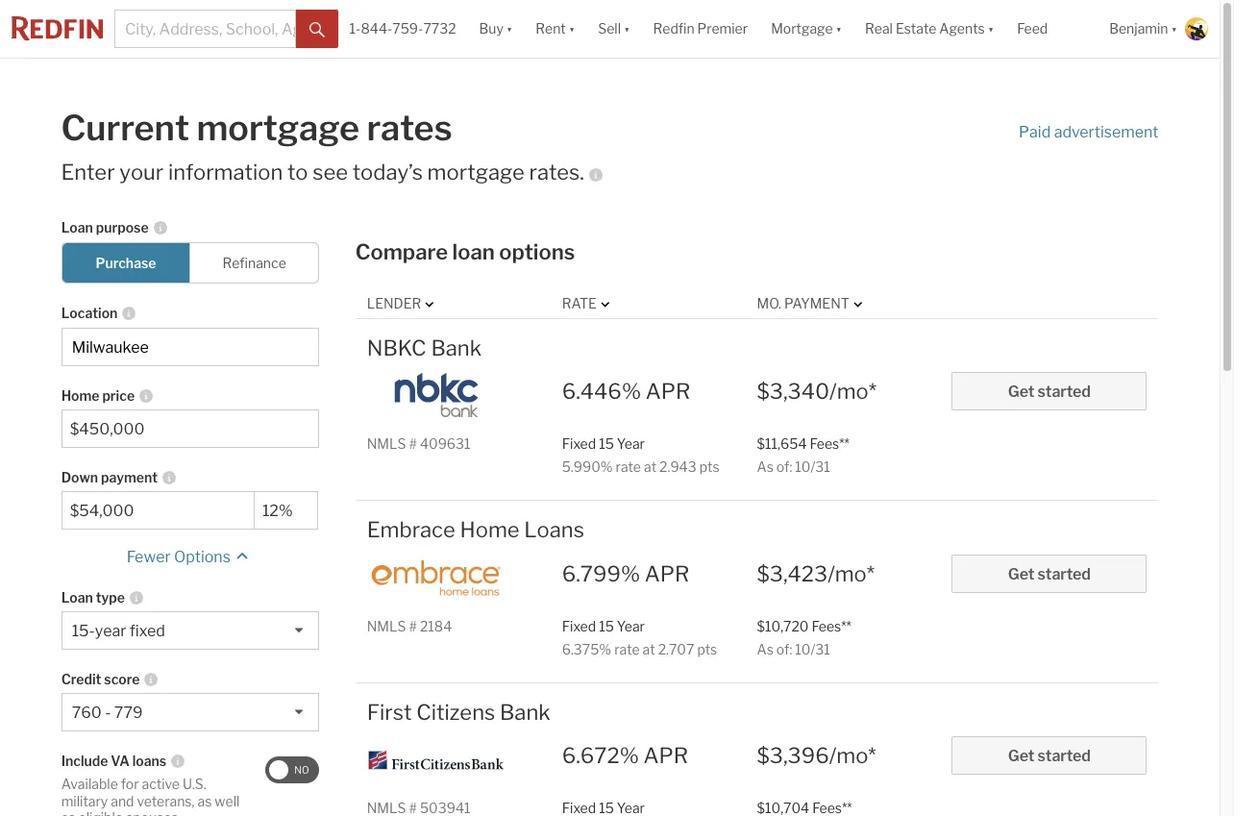 Task type: describe. For each thing, give the bounding box(es) containing it.
2.943
[[660, 459, 697, 475]]

paid advertisement button
[[1019, 122, 1159, 143]]

fees** for $3,423
[[812, 618, 852, 634]]

fewer
[[127, 548, 171, 566]]

get for $3,340 /mo*
[[1008, 382, 1035, 401]]

first
[[367, 700, 412, 725]]

6.799 % apr
[[562, 561, 690, 586]]

available for active u.s. military and veterans, as well as eligible spouses
[[61, 776, 240, 816]]

-
[[105, 704, 111, 722]]

loan for loan type
[[61, 589, 93, 606]]

% for 6.672
[[620, 743, 639, 768]]

6.799
[[562, 561, 621, 586]]

$3,340
[[757, 378, 830, 403]]

embrace home loans
[[367, 517, 584, 542]]

rate button
[[562, 294, 614, 313]]

fixed for 6.799
[[562, 618, 596, 634]]

current
[[61, 107, 189, 149]]

lender button
[[367, 294, 439, 313]]

started for $3,423 /mo*
[[1038, 565, 1091, 583]]

get started for $3,396 /mo*
[[1008, 747, 1091, 765]]

real estate agents ▾ button
[[854, 0, 1006, 58]]

mortgage ▾
[[771, 21, 842, 37]]

paid advertisement
[[1019, 123, 1159, 141]]

down payment
[[61, 469, 158, 486]]

u.s.
[[183, 776, 206, 792]]

lender
[[367, 295, 421, 312]]

6.446 % apr
[[562, 378, 690, 403]]

0 vertical spatial mortgage
[[197, 107, 360, 149]]

credit
[[61, 671, 101, 688]]

loan purpose
[[61, 219, 149, 236]]

benjamin
[[1109, 21, 1168, 37]]

7732
[[423, 21, 456, 37]]

year for 6.446
[[617, 435, 645, 452]]

$3,396 /mo*
[[757, 743, 876, 768]]

of: for $3,423
[[777, 641, 792, 657]]

/mo* for $3,423
[[828, 561, 875, 586]]

loans
[[524, 517, 584, 542]]

embrace
[[367, 517, 455, 542]]

▾ for mortgage ▾
[[836, 21, 842, 37]]

10/31 for $3,340
[[795, 459, 830, 475]]

nmls # 409631
[[367, 435, 471, 452]]

$3,423
[[757, 561, 828, 586]]

started for $3,340 /mo*
[[1038, 382, 1091, 401]]

down
[[61, 469, 98, 486]]

buy ▾
[[479, 21, 513, 37]]

loan
[[452, 240, 495, 265]]

Home price text field
[[70, 420, 310, 439]]

get for $3,396 /mo*
[[1008, 747, 1035, 765]]

rent ▾ button
[[536, 0, 575, 58]]

% for 6.799
[[621, 561, 640, 586]]

price
[[102, 388, 135, 404]]

premier
[[697, 21, 748, 37]]

nmls for embrace home loans
[[367, 618, 406, 634]]

# for nbkc
[[409, 435, 417, 452]]

today's
[[353, 160, 423, 185]]

0 horizontal spatial as
[[61, 810, 75, 816]]

# for embrace
[[409, 618, 417, 634]]

to
[[288, 160, 308, 185]]

at for 6.799
[[643, 641, 655, 657]]

$10,720 fees** as of: 10/31
[[757, 618, 852, 657]]

sell ▾ button
[[587, 0, 642, 58]]

nmls # 2184
[[367, 618, 452, 634]]

redfin
[[653, 21, 695, 37]]

City, Address, School, Agent, ZIP search field
[[114, 10, 296, 48]]

fixed 15 year 5.990 % rate at 2.943 pts
[[562, 435, 720, 475]]

advertisement
[[1054, 123, 1159, 141]]

rent ▾ button
[[524, 0, 587, 58]]

15-
[[72, 622, 95, 640]]

0 vertical spatial as
[[198, 793, 212, 809]]

as for $3,423
[[757, 641, 774, 657]]

estate
[[896, 21, 937, 37]]

nmls for nbkc bank
[[367, 435, 406, 452]]

mortgage ▾ button
[[771, 0, 842, 58]]

agents
[[939, 21, 985, 37]]

enter your information to see today's mortgage rates.
[[61, 160, 584, 185]]

payment
[[101, 469, 158, 486]]

1 horizontal spatial mortgage
[[427, 160, 525, 185]]

of: for $3,340
[[777, 459, 792, 475]]

mortgage ▾ button
[[760, 0, 854, 58]]

fixed 15 year 6.375 % rate at 2.707 pts
[[562, 618, 717, 657]]

844-
[[361, 21, 392, 37]]

/mo* for $3,340
[[830, 378, 877, 403]]

real estate agents ▾ link
[[865, 0, 994, 58]]

State, City, County, ZIP search field
[[61, 328, 319, 366]]

redfin premier button
[[642, 0, 760, 58]]

1-844-759-7732
[[350, 21, 456, 37]]

▾ for rent ▾
[[569, 21, 575, 37]]

5.990
[[562, 459, 601, 475]]

rates.
[[529, 160, 584, 185]]

6.672 % apr
[[562, 743, 688, 768]]

purpose
[[96, 219, 149, 236]]

at for 6.446
[[644, 459, 657, 475]]

Refinance radio
[[190, 242, 319, 284]]

2.707
[[658, 641, 694, 657]]

$11,654
[[757, 435, 807, 452]]

feed
[[1017, 21, 1048, 37]]

apr for 6.446 % apr
[[646, 378, 690, 403]]

1 vertical spatial home
[[460, 517, 520, 542]]

% inside "fixed 15 year 5.990 % rate at 2.943 pts"
[[601, 459, 613, 475]]

redfin premier
[[653, 21, 748, 37]]

options
[[499, 240, 575, 265]]

759-
[[392, 21, 423, 37]]

active
[[142, 776, 180, 792]]

enter
[[61, 160, 115, 185]]

mo. payment button
[[757, 294, 867, 313]]

nbkc
[[367, 335, 426, 360]]

apr for 6.799 % apr
[[645, 561, 690, 586]]

0 vertical spatial bank
[[431, 335, 482, 360]]

rate
[[562, 295, 597, 312]]

your
[[119, 160, 164, 185]]

buy ▾ button
[[479, 0, 513, 58]]

mo. payment
[[757, 295, 850, 312]]

▾ for benjamin ▾
[[1171, 21, 1178, 37]]

information
[[168, 160, 283, 185]]

409631
[[420, 435, 471, 452]]



Task type: locate. For each thing, give the bounding box(es) containing it.
1 vertical spatial started
[[1038, 565, 1091, 583]]

year down 6.446 % apr
[[617, 435, 645, 452]]

2 of: from the top
[[777, 641, 792, 657]]

1 vertical spatial /mo*
[[828, 561, 875, 586]]

0 vertical spatial home
[[61, 388, 99, 404]]

of: down $10,720
[[777, 641, 792, 657]]

of:
[[777, 459, 792, 475], [777, 641, 792, 657]]

1 vertical spatial fixed
[[562, 618, 596, 634]]

2 10/31 from the top
[[795, 641, 830, 657]]

apr right 6.672
[[644, 743, 688, 768]]

2 nmls from the top
[[367, 618, 406, 634]]

0 vertical spatial fixed
[[562, 435, 596, 452]]

include
[[61, 753, 108, 769]]

loan left type
[[61, 589, 93, 606]]

year for 6.799
[[617, 618, 645, 634]]

year inside "fixed 15 year 5.990 % rate at 2.943 pts"
[[617, 435, 645, 452]]

15 up 5.990
[[599, 435, 614, 452]]

down payment element
[[254, 458, 309, 491]]

benjamin ▾
[[1109, 21, 1178, 37]]

# left 409631
[[409, 435, 417, 452]]

rate for 6.446
[[616, 459, 641, 475]]

rate inside fixed 15 year 6.375 % rate at 2.707 pts
[[614, 641, 640, 657]]

fixed
[[130, 622, 165, 640]]

pts right 2.943 on the bottom right
[[699, 459, 720, 475]]

get started for $3,340 /mo*
[[1008, 382, 1091, 401]]

0 vertical spatial get started
[[1008, 382, 1091, 401]]

fixed inside fixed 15 year 6.375 % rate at 2.707 pts
[[562, 618, 596, 634]]

at
[[644, 459, 657, 475], [643, 641, 655, 657]]

▾ right the rent
[[569, 21, 575, 37]]

1-844-759-7732 link
[[350, 21, 456, 37]]

1 vertical spatial bank
[[500, 700, 551, 725]]

bank right 'nbkc'
[[431, 335, 482, 360]]

▾ right 'sell'
[[624, 21, 630, 37]]

1 vertical spatial as
[[61, 810, 75, 816]]

fixed for 6.446
[[562, 435, 596, 452]]

10/31 down $11,654 on the bottom right of page
[[795, 459, 830, 475]]

loan
[[61, 219, 93, 236], [61, 589, 93, 606]]

1 horizontal spatial home
[[460, 517, 520, 542]]

$11,654 fees** as of: 10/31
[[757, 435, 850, 475]]

4 ▾ from the left
[[836, 21, 842, 37]]

home left loans
[[460, 517, 520, 542]]

get started button for $3,396 /mo*
[[952, 737, 1147, 775]]

veterans,
[[137, 793, 195, 809]]

2 ▾ from the left
[[569, 21, 575, 37]]

10/31 for $3,423
[[795, 641, 830, 657]]

as down military
[[61, 810, 75, 816]]

1 vertical spatial 15
[[599, 618, 614, 634]]

2 down payment text field from the left
[[262, 502, 309, 520]]

type
[[96, 589, 125, 606]]

home left price
[[61, 388, 99, 404]]

2 15 from the top
[[599, 618, 614, 634]]

mortgage up to
[[197, 107, 360, 149]]

0 vertical spatial rate
[[616, 459, 641, 475]]

2 vertical spatial get
[[1008, 747, 1035, 765]]

at left 2.707
[[643, 641, 655, 657]]

buy ▾ button
[[468, 0, 524, 58]]

2 as from the top
[[757, 641, 774, 657]]

15 inside "fixed 15 year 5.990 % rate at 2.943 pts"
[[599, 435, 614, 452]]

▾ for sell ▾
[[624, 21, 630, 37]]

0 vertical spatial loan
[[61, 219, 93, 236]]

as down "u.s."
[[198, 793, 212, 809]]

# left the 2184 at left bottom
[[409, 618, 417, 634]]

bank right citizens
[[500, 700, 551, 725]]

include va loans
[[61, 753, 166, 769]]

eligible
[[78, 810, 123, 816]]

pts inside fixed 15 year 6.375 % rate at 2.707 pts
[[697, 641, 717, 657]]

Purchase radio
[[61, 242, 191, 284]]

get started button for $3,423 /mo*
[[952, 554, 1147, 593]]

6.672
[[562, 743, 620, 768]]

2 started from the top
[[1038, 565, 1091, 583]]

apr for 6.672 % apr
[[644, 743, 688, 768]]

3 started from the top
[[1038, 747, 1091, 765]]

1 vertical spatial year
[[617, 618, 645, 634]]

0 vertical spatial year
[[617, 435, 645, 452]]

▾ left 'user photo'
[[1171, 21, 1178, 37]]

0 vertical spatial fees**
[[810, 435, 850, 452]]

% for 6.446
[[622, 378, 641, 403]]

nmls left the 2184 at left bottom
[[367, 618, 406, 634]]

1 horizontal spatial as
[[198, 793, 212, 809]]

0 vertical spatial get started button
[[952, 372, 1147, 410]]

year
[[617, 435, 645, 452], [617, 618, 645, 634]]

and
[[111, 793, 134, 809]]

submit search image
[[309, 22, 325, 37]]

of: inside '$10,720 fees** as of: 10/31'
[[777, 641, 792, 657]]

3 get started button from the top
[[952, 737, 1147, 775]]

2 fixed from the top
[[562, 618, 596, 634]]

▾ right buy
[[506, 21, 513, 37]]

user photo image
[[1185, 17, 1208, 40]]

1 # from the top
[[409, 435, 417, 452]]

0 vertical spatial pts
[[699, 459, 720, 475]]

10/31 inside $11,654 fees** as of: 10/31
[[795, 459, 830, 475]]

▾ right mortgage
[[836, 21, 842, 37]]

purchase
[[96, 255, 156, 271]]

1 vertical spatial nmls
[[367, 618, 406, 634]]

3 ▾ from the left
[[624, 21, 630, 37]]

1 vertical spatial fees**
[[812, 618, 852, 634]]

0 vertical spatial get
[[1008, 382, 1035, 401]]

2 vertical spatial apr
[[644, 743, 688, 768]]

10/31 inside '$10,720 fees** as of: 10/31'
[[795, 641, 830, 657]]

1 10/31 from the top
[[795, 459, 830, 475]]

2 vertical spatial started
[[1038, 747, 1091, 765]]

0 vertical spatial apr
[[646, 378, 690, 403]]

sell
[[598, 21, 621, 37]]

15 inside fixed 15 year 6.375 % rate at 2.707 pts
[[599, 618, 614, 634]]

1 vertical spatial at
[[643, 641, 655, 657]]

1 horizontal spatial down payment text field
[[262, 502, 309, 520]]

Down payment text field
[[70, 502, 246, 520], [262, 502, 309, 520]]

down payment text field down down payment element
[[262, 502, 309, 520]]

1 loan from the top
[[61, 219, 93, 236]]

1 as from the top
[[757, 459, 774, 475]]

1 15 from the top
[[599, 435, 614, 452]]

1 vertical spatial loan
[[61, 589, 93, 606]]

0 vertical spatial as
[[757, 459, 774, 475]]

loan for loan purpose
[[61, 219, 93, 236]]

0 vertical spatial started
[[1038, 382, 1091, 401]]

1-
[[350, 21, 361, 37]]

rate inside "fixed 15 year 5.990 % rate at 2.943 pts"
[[616, 459, 641, 475]]

started
[[1038, 382, 1091, 401], [1038, 565, 1091, 583], [1038, 747, 1091, 765]]

nmls left 409631
[[367, 435, 406, 452]]

1 horizontal spatial bank
[[500, 700, 551, 725]]

year down 6.799 % apr
[[617, 618, 645, 634]]

score
[[104, 671, 140, 688]]

va
[[111, 753, 130, 769]]

0 vertical spatial #
[[409, 435, 417, 452]]

760 - 779
[[72, 704, 143, 722]]

2 vertical spatial /mo*
[[829, 743, 876, 768]]

of: inside $11,654 fees** as of: 10/31
[[777, 459, 792, 475]]

1 ▾ from the left
[[506, 21, 513, 37]]

as down $11,654 on the bottom right of page
[[757, 459, 774, 475]]

mo.
[[757, 295, 781, 312]]

option group containing purchase
[[61, 242, 319, 284]]

0 vertical spatial of:
[[777, 459, 792, 475]]

nmls
[[367, 435, 406, 452], [367, 618, 406, 634]]

/mo* for $3,396
[[829, 743, 876, 768]]

fixed
[[562, 435, 596, 452], [562, 618, 596, 634]]

15 for 6.799
[[599, 618, 614, 634]]

nbkc bank
[[367, 335, 482, 360]]

/mo*
[[830, 378, 877, 403], [828, 561, 875, 586], [829, 743, 876, 768]]

2 # from the top
[[409, 618, 417, 634]]

1 vertical spatial #
[[409, 618, 417, 634]]

see
[[313, 160, 348, 185]]

get for $3,423 /mo*
[[1008, 565, 1035, 583]]

2 get started from the top
[[1008, 565, 1091, 583]]

0 vertical spatial nmls
[[367, 435, 406, 452]]

pts for 6.799 % apr
[[697, 641, 717, 657]]

0 horizontal spatial bank
[[431, 335, 482, 360]]

pts for 6.446 % apr
[[699, 459, 720, 475]]

mortgage
[[771, 21, 833, 37]]

2 vertical spatial get started
[[1008, 747, 1091, 765]]

▾ for buy ▾
[[506, 21, 513, 37]]

paid
[[1019, 123, 1051, 141]]

location
[[61, 305, 118, 321]]

3 get started from the top
[[1008, 747, 1091, 765]]

0 horizontal spatial home
[[61, 388, 99, 404]]

▾ right 'agents'
[[988, 21, 994, 37]]

started for $3,396 /mo*
[[1038, 747, 1091, 765]]

compare loan options
[[355, 240, 575, 265]]

at inside "fixed 15 year 5.990 % rate at 2.943 pts"
[[644, 459, 657, 475]]

fixed inside "fixed 15 year 5.990 % rate at 2.943 pts"
[[562, 435, 596, 452]]

5 ▾ from the left
[[988, 21, 994, 37]]

loan left purpose
[[61, 219, 93, 236]]

rates
[[367, 107, 452, 149]]

fixed up 6.375
[[562, 618, 596, 634]]

1 vertical spatial get started button
[[952, 554, 1147, 593]]

as for $3,340
[[757, 459, 774, 475]]

0 vertical spatial /mo*
[[830, 378, 877, 403]]

military
[[61, 793, 108, 809]]

6 ▾ from the left
[[1171, 21, 1178, 37]]

year
[[95, 622, 126, 640]]

loans
[[132, 753, 166, 769]]

at inside fixed 15 year 6.375 % rate at 2.707 pts
[[643, 641, 655, 657]]

fees** inside '$10,720 fees** as of: 10/31'
[[812, 618, 852, 634]]

fees** right $10,720
[[812, 618, 852, 634]]

1 year from the top
[[617, 435, 645, 452]]

at left 2.943 on the bottom right
[[644, 459, 657, 475]]

1 vertical spatial get started
[[1008, 565, 1091, 583]]

refinance
[[223, 255, 286, 271]]

1 started from the top
[[1038, 382, 1091, 401]]

apr up "fixed 15 year 5.990 % rate at 2.943 pts"
[[646, 378, 690, 403]]

buy
[[479, 21, 504, 37]]

779
[[114, 704, 143, 722]]

as inside '$10,720 fees** as of: 10/31'
[[757, 641, 774, 657]]

rent
[[536, 21, 566, 37]]

real estate agents ▾
[[865, 21, 994, 37]]

as inside $11,654 fees** as of: 10/31
[[757, 459, 774, 475]]

get started for $3,423 /mo*
[[1008, 565, 1091, 583]]

1 nmls from the top
[[367, 435, 406, 452]]

pts inside "fixed 15 year 5.990 % rate at 2.943 pts"
[[699, 459, 720, 475]]

fees** inside $11,654 fees** as of: 10/31
[[810, 435, 850, 452]]

as down $10,720
[[757, 641, 774, 657]]

citizens
[[416, 700, 495, 725]]

15
[[599, 435, 614, 452], [599, 618, 614, 634]]

0 horizontal spatial down payment text field
[[70, 502, 246, 520]]

1 down payment text field from the left
[[70, 502, 246, 520]]

0 horizontal spatial mortgage
[[197, 107, 360, 149]]

year inside fixed 15 year 6.375 % rate at 2.707 pts
[[617, 618, 645, 634]]

6.446
[[562, 378, 622, 403]]

1 vertical spatial of:
[[777, 641, 792, 657]]

mortgage down rates
[[427, 160, 525, 185]]

1 vertical spatial 10/31
[[795, 641, 830, 657]]

rate
[[616, 459, 641, 475], [614, 641, 640, 657]]

$3,423 /mo*
[[757, 561, 875, 586]]

of: down $11,654 on the bottom right of page
[[777, 459, 792, 475]]

1 get started button from the top
[[952, 372, 1147, 410]]

1 vertical spatial apr
[[645, 561, 690, 586]]

15 for 6.446
[[599, 435, 614, 452]]

pts right 2.707
[[697, 641, 717, 657]]

apr up fixed 15 year 6.375 % rate at 2.707 pts
[[645, 561, 690, 586]]

1 of: from the top
[[777, 459, 792, 475]]

rate right 6.375
[[614, 641, 640, 657]]

$3,340 /mo*
[[757, 378, 877, 403]]

2 year from the top
[[617, 618, 645, 634]]

15 up 6.375
[[599, 618, 614, 634]]

payment
[[784, 295, 850, 312]]

1 vertical spatial as
[[757, 641, 774, 657]]

1 get started from the top
[[1008, 382, 1091, 401]]

760
[[72, 704, 102, 722]]

2 vertical spatial get started button
[[952, 737, 1147, 775]]

rate for 6.799
[[614, 641, 640, 657]]

10/31 down $10,720
[[795, 641, 830, 657]]

spouses
[[126, 810, 178, 816]]

1 fixed from the top
[[562, 435, 596, 452]]

1 vertical spatial rate
[[614, 641, 640, 657]]

for
[[121, 776, 139, 792]]

real
[[865, 21, 893, 37]]

option group
[[61, 242, 319, 284]]

0 vertical spatial 15
[[599, 435, 614, 452]]

1 vertical spatial get
[[1008, 565, 1035, 583]]

3 get from the top
[[1008, 747, 1035, 765]]

rate right 5.990
[[616, 459, 641, 475]]

sell ▾
[[598, 21, 630, 37]]

0 vertical spatial 10/31
[[795, 459, 830, 475]]

fees** for $3,340
[[810, 435, 850, 452]]

pts
[[699, 459, 720, 475], [697, 641, 717, 657]]

get started
[[1008, 382, 1091, 401], [1008, 565, 1091, 583], [1008, 747, 1091, 765]]

fixed up 5.990
[[562, 435, 596, 452]]

#
[[409, 435, 417, 452], [409, 618, 417, 634]]

2 get started button from the top
[[952, 554, 1147, 593]]

get started button for $3,340 /mo*
[[952, 372, 1147, 410]]

% inside fixed 15 year 6.375 % rate at 2.707 pts
[[599, 641, 612, 657]]

1 vertical spatial pts
[[697, 641, 717, 657]]

fees** right $11,654 on the bottom right of page
[[810, 435, 850, 452]]

2 get from the top
[[1008, 565, 1035, 583]]

down payment text field down payment
[[70, 502, 246, 520]]

2 loan from the top
[[61, 589, 93, 606]]

0 vertical spatial at
[[644, 459, 657, 475]]

rent ▾
[[536, 21, 575, 37]]

1 vertical spatial mortgage
[[427, 160, 525, 185]]

home
[[61, 388, 99, 404], [460, 517, 520, 542]]

10/31
[[795, 459, 830, 475], [795, 641, 830, 657]]

feed button
[[1006, 0, 1098, 58]]

mortgage
[[197, 107, 360, 149], [427, 160, 525, 185]]

1 get from the top
[[1008, 382, 1035, 401]]

bank
[[431, 335, 482, 360], [500, 700, 551, 725]]



Task type: vqa. For each thing, say whether or not it's contained in the screenshot.
the bottom as
yes



